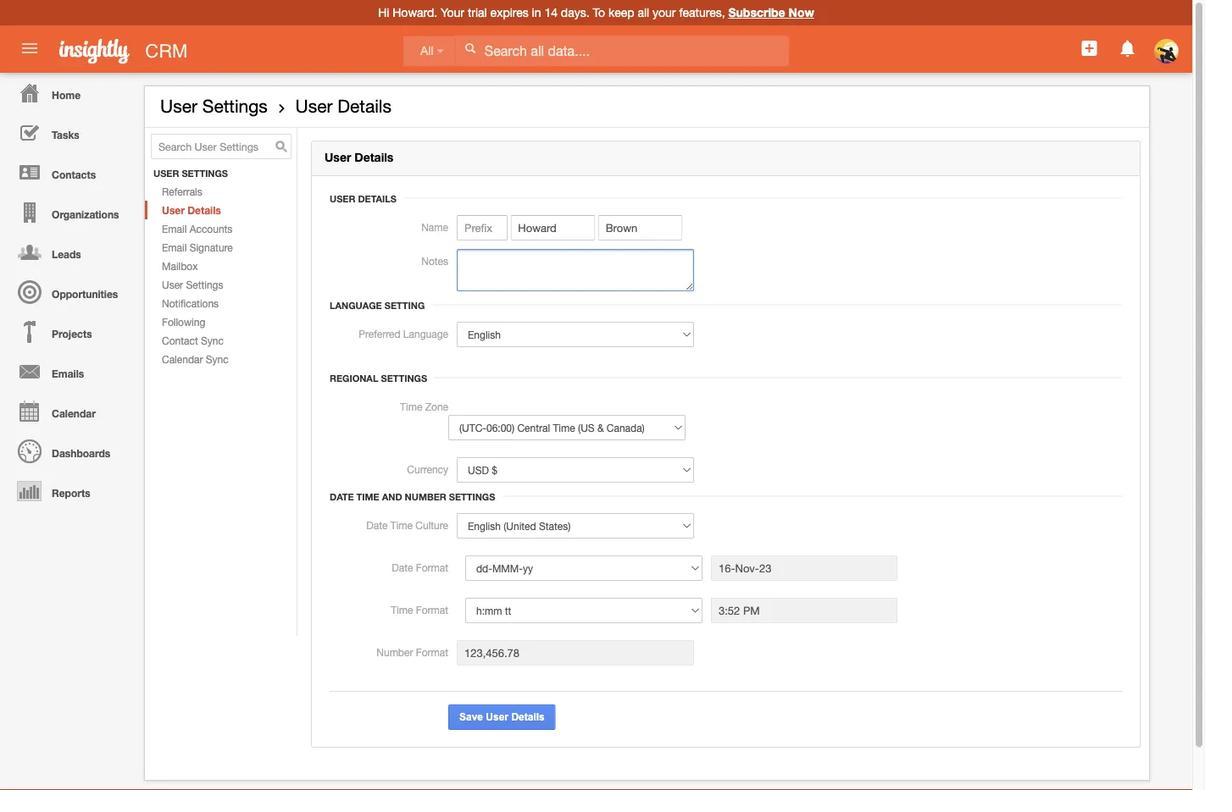 Task type: locate. For each thing, give the bounding box(es) containing it.
settings up notifications
[[186, 279, 223, 291]]

1 horizontal spatial calendar
[[162, 354, 203, 365]]

referrals link
[[145, 182, 297, 201]]

features,
[[679, 6, 725, 19]]

language down setting
[[403, 328, 448, 340]]

name
[[421, 221, 448, 233]]

hi
[[378, 6, 389, 19]]

all
[[638, 6, 649, 19]]

calendar
[[162, 354, 203, 365], [52, 408, 96, 420]]

preferred language
[[359, 328, 448, 340]]

1 horizontal spatial date
[[366, 520, 388, 532]]

sync down contact sync link
[[206, 354, 229, 365]]

settings
[[182, 168, 228, 179]]

format down time format
[[416, 647, 448, 659]]

hi howard. your trial expires in 14 days. to keep all your features, subscribe now
[[378, 6, 814, 19]]

language setting
[[330, 300, 425, 311]]

1 vertical spatial language
[[403, 328, 448, 340]]

number format
[[377, 647, 448, 659]]

1 vertical spatial calendar
[[52, 408, 96, 420]]

date left and
[[330, 492, 354, 503]]

1 vertical spatial format
[[416, 604, 448, 616]]

0 horizontal spatial date
[[330, 492, 354, 503]]

email signature link
[[145, 238, 297, 257]]

preferred
[[359, 328, 401, 340]]

0 vertical spatial calendar
[[162, 354, 203, 365]]

2 vertical spatial format
[[416, 647, 448, 659]]

calendar up dashboards link on the bottom of page
[[52, 408, 96, 420]]

number
[[405, 492, 446, 503], [377, 647, 413, 659]]

user settings link up search user settings "text field"
[[160, 96, 268, 117]]

2 email from the top
[[162, 242, 187, 254]]

date
[[330, 492, 354, 503], [366, 520, 388, 532], [392, 562, 413, 574]]

user inside save user details button
[[486, 712, 509, 724]]

email left accounts
[[162, 223, 187, 235]]

1 email from the top
[[162, 223, 187, 235]]

and
[[382, 492, 402, 503]]

keep
[[609, 6, 634, 19]]

format down 'date format'
[[416, 604, 448, 616]]

email accounts link
[[145, 220, 297, 238]]

0 horizontal spatial calendar
[[52, 408, 96, 420]]

email up mailbox in the top left of the page
[[162, 242, 187, 254]]

0 vertical spatial date
[[330, 492, 354, 503]]

date down and
[[366, 520, 388, 532]]

0 vertical spatial language
[[330, 300, 382, 311]]

sync down following link
[[201, 335, 224, 347]]

format down culture
[[416, 562, 448, 574]]

trial
[[468, 6, 487, 19]]

number down time format
[[377, 647, 413, 659]]

calendar link
[[4, 392, 136, 431]]

First Name text field
[[511, 215, 595, 241]]

2 vertical spatial date
[[392, 562, 413, 574]]

email
[[162, 223, 187, 235], [162, 242, 187, 254]]

1 vertical spatial email
[[162, 242, 187, 254]]

language
[[330, 300, 382, 311], [403, 328, 448, 340]]

user settings link
[[160, 96, 268, 117], [145, 276, 297, 294]]

settings up search user settings "text field"
[[202, 96, 268, 117]]

now
[[789, 6, 814, 19]]

date time and number settings
[[330, 492, 495, 503]]

2 vertical spatial user details
[[330, 193, 397, 204]]

contact
[[162, 335, 198, 347]]

regional settings
[[330, 373, 427, 384]]

calendar inside "user settings referrals user details email accounts email signature mailbox user settings notifications following contact sync calendar sync"
[[162, 354, 203, 365]]

time
[[400, 401, 422, 413], [357, 492, 379, 503], [391, 520, 413, 532], [391, 604, 413, 616]]

language up preferred
[[330, 300, 382, 311]]

1 vertical spatial date
[[366, 520, 388, 532]]

Search User Settings text field
[[151, 134, 292, 159]]

1 format from the top
[[416, 562, 448, 574]]

opportunities
[[52, 288, 118, 300]]

number down currency
[[405, 492, 446, 503]]

None text field
[[711, 556, 898, 582]]

0 vertical spatial format
[[416, 562, 448, 574]]

None text field
[[457, 249, 694, 292], [711, 599, 898, 624], [457, 641, 694, 666], [457, 249, 694, 292], [711, 599, 898, 624], [457, 641, 694, 666]]

0 vertical spatial email
[[162, 223, 187, 235]]

home
[[52, 89, 81, 101]]

0 vertical spatial sync
[[201, 335, 224, 347]]

user details link
[[295, 96, 392, 117], [145, 201, 297, 220]]

user details
[[295, 96, 392, 117], [325, 151, 394, 165], [330, 193, 397, 204]]

organizations
[[52, 209, 119, 220]]

user
[[160, 96, 197, 117], [295, 96, 333, 117], [325, 151, 351, 165], [330, 193, 355, 204], [162, 204, 185, 216], [162, 279, 183, 291], [486, 712, 509, 724]]

dashboards link
[[4, 431, 136, 471]]

your
[[441, 6, 465, 19]]

format for date format
[[416, 562, 448, 574]]

3 format from the top
[[416, 647, 448, 659]]

organizations link
[[4, 192, 136, 232]]

time down and
[[391, 520, 413, 532]]

time left and
[[357, 492, 379, 503]]

settings right and
[[449, 492, 495, 503]]

1 vertical spatial user details
[[325, 151, 394, 165]]

your
[[653, 6, 676, 19]]

following link
[[145, 313, 297, 332]]

0 vertical spatial user settings link
[[160, 96, 268, 117]]

projects
[[52, 328, 92, 340]]

2 format from the top
[[416, 604, 448, 616]]

date for date format
[[392, 562, 413, 574]]

time left 'zone'
[[400, 401, 422, 413]]

dashboards
[[52, 448, 110, 459]]

user settings link up notifications
[[145, 276, 297, 294]]

currency
[[407, 464, 448, 476]]

sync
[[201, 335, 224, 347], [206, 354, 229, 365]]

emails link
[[4, 352, 136, 392]]

settings
[[202, 96, 268, 117], [186, 279, 223, 291], [381, 373, 427, 384], [449, 492, 495, 503]]

regional
[[330, 373, 378, 384]]

in
[[532, 6, 541, 19]]

leads
[[52, 248, 81, 260]]

date down date time culture
[[392, 562, 413, 574]]

calendar down contact
[[162, 354, 203, 365]]

navigation
[[0, 73, 136, 511]]

details
[[338, 96, 392, 117], [355, 151, 394, 165], [358, 193, 397, 204], [188, 204, 221, 216], [511, 712, 545, 724]]

format for number format
[[416, 647, 448, 659]]

2 horizontal spatial date
[[392, 562, 413, 574]]

all
[[420, 44, 434, 58]]

format
[[416, 562, 448, 574], [416, 604, 448, 616], [416, 647, 448, 659]]



Task type: describe. For each thing, give the bounding box(es) containing it.
date for date time culture
[[366, 520, 388, 532]]

details inside "user settings referrals user details email accounts email signature mailbox user settings notifications following contact sync calendar sync"
[[188, 204, 221, 216]]

to
[[593, 6, 605, 19]]

save user details
[[459, 712, 545, 724]]

settings up time zone
[[381, 373, 427, 384]]

white image
[[464, 42, 476, 54]]

culture
[[416, 520, 448, 532]]

all link
[[403, 36, 455, 66]]

setting
[[385, 300, 425, 311]]

0 vertical spatial user details link
[[295, 96, 392, 117]]

details inside button
[[511, 712, 545, 724]]

following
[[162, 316, 205, 328]]

settings inside "user settings referrals user details email accounts email signature mailbox user settings notifications following contact sync calendar sync"
[[186, 279, 223, 291]]

notifications link
[[145, 294, 297, 313]]

date for date time and number settings
[[330, 492, 354, 503]]

0 horizontal spatial language
[[330, 300, 382, 311]]

date format
[[392, 562, 448, 574]]

projects link
[[4, 312, 136, 352]]

save
[[459, 712, 483, 724]]

howard.
[[393, 6, 438, 19]]

crm
[[145, 40, 188, 61]]

signature
[[190, 242, 233, 254]]

1 vertical spatial number
[[377, 647, 413, 659]]

leads link
[[4, 232, 136, 272]]

time format
[[391, 604, 448, 616]]

1 vertical spatial sync
[[206, 354, 229, 365]]

tasks link
[[4, 113, 136, 153]]

time zone
[[400, 401, 448, 413]]

user details for name
[[330, 193, 397, 204]]

opportunities link
[[4, 272, 136, 312]]

1 vertical spatial user details link
[[145, 201, 297, 220]]

notes
[[421, 255, 448, 267]]

contact sync link
[[145, 332, 297, 350]]

expires
[[490, 6, 529, 19]]

0 vertical spatial number
[[405, 492, 446, 503]]

notifications
[[162, 298, 219, 309]]

Last Name text field
[[598, 215, 683, 241]]

days.
[[561, 6, 590, 19]]

home link
[[4, 73, 136, 113]]

user settings referrals user details email accounts email signature mailbox user settings notifications following contact sync calendar sync
[[153, 168, 233, 365]]

contacts
[[52, 169, 96, 181]]

subscribe now link
[[729, 6, 814, 19]]

date time culture
[[366, 520, 448, 532]]

contacts link
[[4, 153, 136, 192]]

0 vertical spatial user details
[[295, 96, 392, 117]]

zone
[[425, 401, 448, 413]]

14
[[545, 6, 558, 19]]

reports link
[[4, 471, 136, 511]]

save user details button
[[448, 705, 556, 731]]

1 horizontal spatial language
[[403, 328, 448, 340]]

user settings
[[160, 96, 268, 117]]

emails
[[52, 368, 84, 380]]

user details for user details
[[325, 151, 394, 165]]

accounts
[[190, 223, 233, 235]]

format for time format
[[416, 604, 448, 616]]

calendar sync link
[[145, 350, 297, 369]]

time up number format at the bottom of page
[[391, 604, 413, 616]]

navigation containing home
[[0, 73, 136, 511]]

mailbox
[[162, 260, 198, 272]]

tasks
[[52, 129, 79, 141]]

subscribe
[[729, 6, 785, 19]]

notifications image
[[1118, 38, 1138, 58]]

1 vertical spatial user settings link
[[145, 276, 297, 294]]

reports
[[52, 487, 90, 499]]

Search all data.... text field
[[455, 36, 789, 66]]

mailbox link
[[145, 257, 297, 276]]

user
[[153, 168, 179, 179]]

referrals
[[162, 186, 202, 198]]

Prefix text field
[[457, 215, 508, 241]]



Task type: vqa. For each thing, say whether or not it's contained in the screenshot.
Projects
yes



